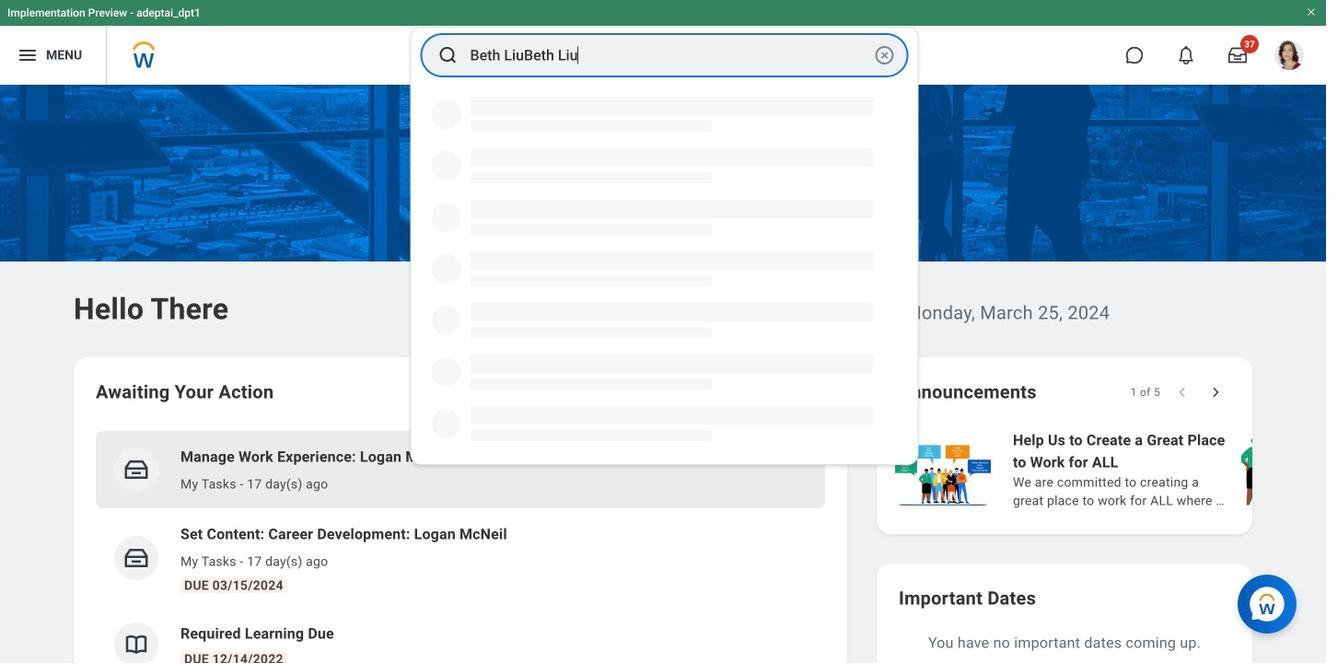Task type: describe. For each thing, give the bounding box(es) containing it.
profile logan mcneil image
[[1275, 41, 1304, 74]]

0 horizontal spatial list
[[96, 431, 825, 663]]

2 inbox image from the top
[[122, 544, 150, 572]]

close environment banner image
[[1306, 6, 1317, 17]]

Search Workday  search field
[[470, 35, 870, 76]]

notifications large image
[[1177, 46, 1195, 64]]

chevron right small image
[[1206, 383, 1225, 402]]

x circle image
[[874, 44, 896, 66]]



Task type: vqa. For each thing, say whether or not it's contained in the screenshot.
List
yes



Task type: locate. For each thing, give the bounding box(es) containing it.
status
[[1131, 385, 1160, 400]]

inbox large image
[[1229, 46, 1247, 64]]

None search field
[[410, 27, 919, 465]]

list
[[892, 427, 1326, 512], [96, 431, 825, 663]]

1 vertical spatial inbox image
[[122, 544, 150, 572]]

inbox image
[[122, 456, 150, 484], [122, 544, 150, 572]]

1 horizontal spatial list
[[892, 427, 1326, 512]]

chevron left small image
[[1173, 383, 1192, 402]]

list item
[[96, 431, 825, 508]]

0 vertical spatial inbox image
[[122, 456, 150, 484]]

main content
[[0, 85, 1326, 663]]

1 inbox image from the top
[[122, 456, 150, 484]]

search image
[[437, 44, 459, 66]]

justify image
[[17, 44, 39, 66]]

book open image
[[122, 631, 150, 659]]

banner
[[0, 0, 1326, 85]]



